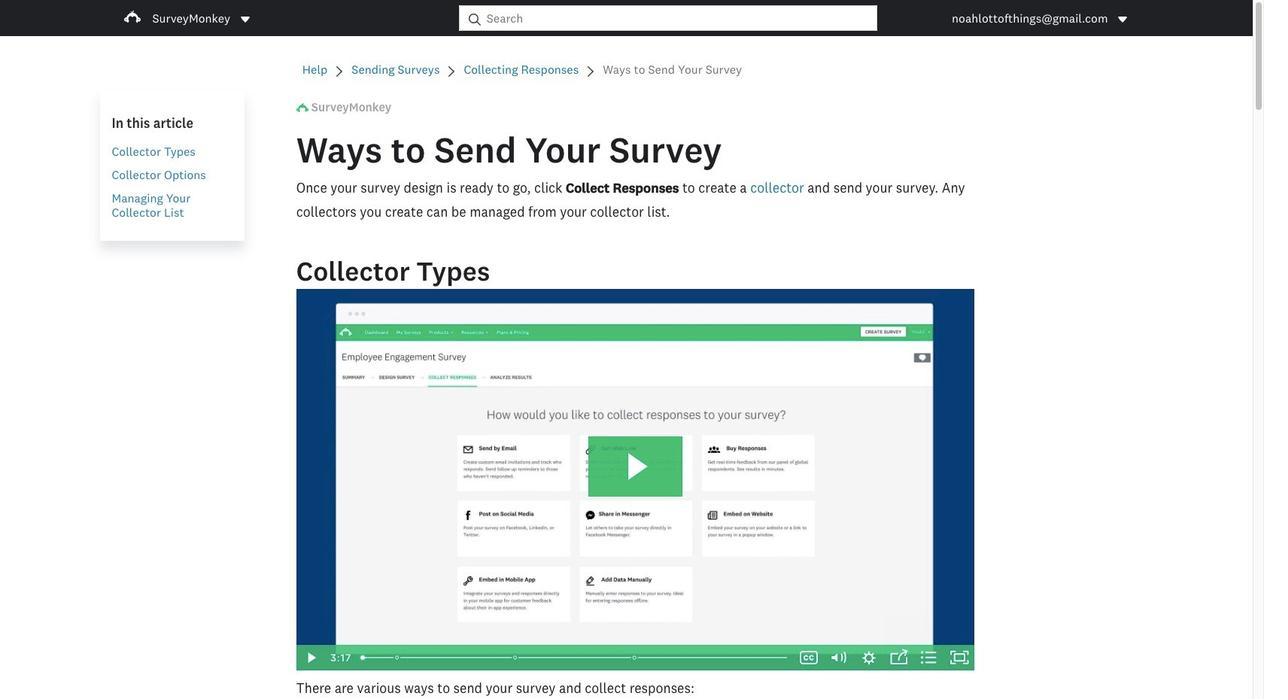 Task type: locate. For each thing, give the bounding box(es) containing it.
Search text field
[[481, 6, 877, 30]]

video element
[[296, 289, 975, 671]]

chapter markers toolbar
[[363, 645, 787, 671]]

open image
[[1117, 13, 1129, 25], [1119, 16, 1128, 22]]

open image
[[239, 13, 251, 25], [241, 16, 250, 22]]



Task type: describe. For each thing, give the bounding box(es) containing it.
search image
[[469, 13, 481, 25]]

search image
[[469, 13, 481, 25]]

playbar slider
[[351, 645, 794, 671]]



